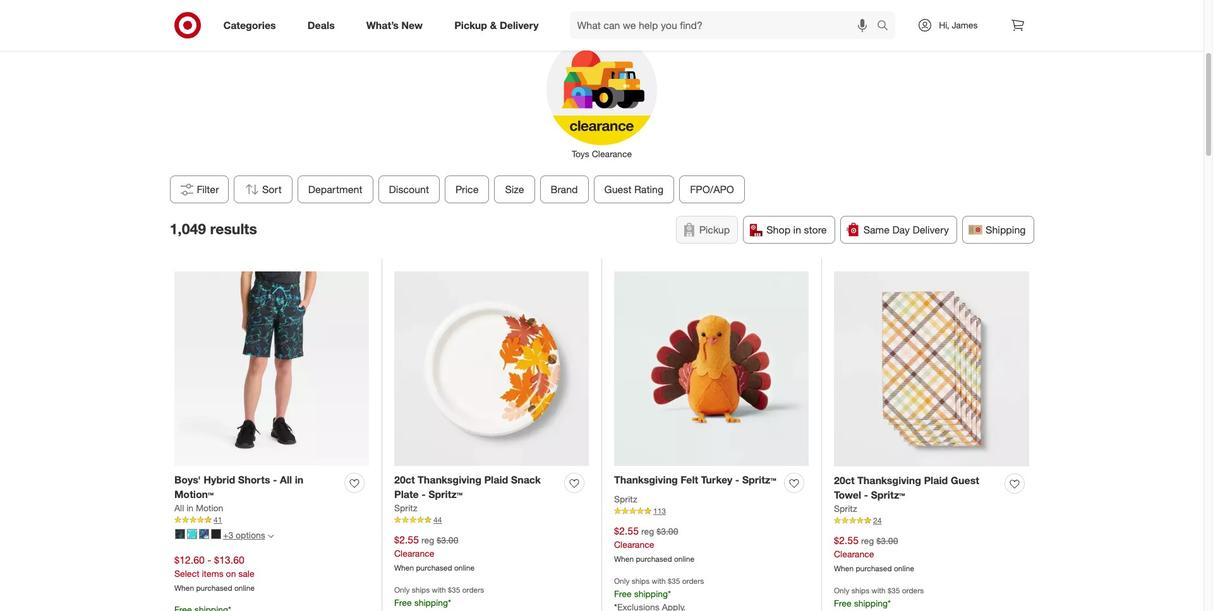 Task type: locate. For each thing, give the bounding box(es) containing it.
$35 for felt
[[668, 577, 681, 587]]

deals link
[[297, 11, 351, 39]]

filter button
[[170, 176, 229, 204]]

1 horizontal spatial $35
[[668, 577, 681, 587]]

44 link
[[395, 515, 589, 526]]

- right plate
[[422, 489, 426, 501]]

motion
[[196, 503, 223, 514]]

0 horizontal spatial ships
[[412, 586, 430, 595]]

boys' hybrid shorts - all in motion™ image
[[174, 272, 369, 466], [174, 272, 369, 466]]

reg down 44
[[422, 536, 435, 546]]

*
[[668, 589, 671, 600], [448, 598, 451, 609], [888, 599, 891, 609]]

clearance for thanksgiving felt turkey - spritz™
[[615, 540, 655, 551]]

0 vertical spatial guest
[[605, 184, 632, 196]]

20ct up towel
[[835, 475, 855, 488]]

- right towel
[[865, 489, 869, 502]]

2 horizontal spatial free
[[835, 599, 852, 609]]

$3.00 down the 24
[[877, 536, 899, 547]]

boys' hybrid shorts - all in motion™ link
[[174, 474, 340, 503]]

reg for 20ct thanksgiving plaid guest towel - spritz™
[[862, 536, 875, 547]]

$2.55 reg $3.00 clearance when purchased online down the 24
[[835, 535, 915, 574]]

+3 options
[[223, 531, 265, 541]]

2 horizontal spatial $2.55
[[835, 535, 859, 548]]

plaid for guest
[[925, 475, 949, 488]]

thanksgiving felt turkey - spritz™ link
[[615, 474, 777, 488]]

1 horizontal spatial only
[[615, 577, 630, 587]]

- up items
[[208, 555, 212, 567]]

20ct inside 20ct thanksgiving plaid snack plate - spritz™
[[395, 474, 415, 487]]

0 horizontal spatial delivery
[[500, 19, 539, 31]]

free shipping * for 20ct thanksgiving plaid snack plate - spritz™
[[395, 598, 451, 609]]

reg for thanksgiving felt turkey - spritz™
[[642, 527, 655, 538]]

1 vertical spatial delivery
[[913, 224, 950, 237]]

1 vertical spatial all
[[174, 503, 184, 514]]

2 horizontal spatial in
[[794, 224, 802, 237]]

spritz™ inside 20ct thanksgiving plaid snack plate - spritz™
[[429, 489, 463, 501]]

1 horizontal spatial reg
[[642, 527, 655, 538]]

delivery inside same day delivery button
[[913, 224, 950, 237]]

plaid inside 20ct thanksgiving plaid snack plate - spritz™
[[485, 474, 509, 487]]

spritz™ inside 20ct thanksgiving plaid guest towel - spritz™
[[871, 489, 906, 502]]

1 horizontal spatial all
[[280, 474, 292, 487]]

0 horizontal spatial $3.00
[[437, 536, 459, 546]]

shop
[[767, 224, 791, 237]]

dark blue image
[[199, 530, 209, 540]]

$3.00 down the 113
[[657, 527, 679, 538]]

0 horizontal spatial spritz™
[[429, 489, 463, 501]]

2 horizontal spatial $2.55 reg $3.00 clearance when purchased online
[[835, 535, 915, 574]]

size
[[505, 184, 524, 196]]

$35 inside only ships with $35 orders free shipping *
[[888, 587, 901, 596]]

2 horizontal spatial $3.00
[[877, 536, 899, 547]]

all
[[280, 474, 292, 487], [174, 503, 184, 514]]

shipping
[[635, 589, 668, 600], [415, 598, 448, 609], [855, 599, 888, 609]]

pickup left &
[[455, 19, 487, 31]]

1 horizontal spatial delivery
[[913, 224, 950, 237]]

spritz
[[615, 495, 638, 505], [395, 503, 418, 514], [835, 504, 858, 515]]

spritz link for 20ct thanksgiving plaid guest towel - spritz™
[[835, 503, 858, 516]]

0 horizontal spatial $35
[[448, 586, 461, 595]]

$3.00
[[657, 527, 679, 538], [437, 536, 459, 546], [877, 536, 899, 547]]

1 horizontal spatial with
[[652, 577, 666, 587]]

1 horizontal spatial spritz link
[[615, 494, 638, 507]]

$2.55
[[615, 526, 639, 538], [395, 534, 419, 547], [835, 535, 859, 548]]

shop in store
[[767, 224, 827, 237]]

in inside all in motion link
[[187, 503, 193, 514]]

free for 20ct thanksgiving plaid snack plate - spritz™
[[395, 598, 412, 609]]

same day delivery button
[[841, 216, 958, 244]]

2 horizontal spatial shipping
[[855, 599, 888, 609]]

in left 'store'
[[794, 224, 802, 237]]

20ct
[[395, 474, 415, 487], [835, 475, 855, 488]]

2 vertical spatial in
[[187, 503, 193, 514]]

thanksgiving up 44
[[418, 474, 482, 487]]

1 horizontal spatial $2.55
[[615, 526, 639, 538]]

0 horizontal spatial only
[[395, 586, 410, 595]]

1 horizontal spatial pickup
[[700, 224, 730, 237]]

reg down the 113
[[642, 527, 655, 538]]

0 horizontal spatial *
[[448, 598, 451, 609]]

brand
[[551, 184, 578, 196]]

1 horizontal spatial ships
[[632, 577, 650, 587]]

boys' hybrid shorts - all in motion™
[[174, 474, 304, 501]]

0 vertical spatial pickup
[[455, 19, 487, 31]]

$2.55 reg $3.00 clearance when purchased online down 44
[[395, 534, 475, 573]]

$2.55 for thanksgiving felt turkey - spritz™
[[615, 526, 639, 538]]

ships
[[632, 577, 650, 587], [412, 586, 430, 595], [852, 587, 870, 596]]

0 horizontal spatial spritz link
[[395, 503, 418, 515]]

0 horizontal spatial shipping
[[415, 598, 448, 609]]

1 horizontal spatial in
[[295, 474, 304, 487]]

$2.55 reg $3.00 clearance when purchased online down the 113
[[615, 526, 695, 565]]

* for thanksgiving
[[448, 598, 451, 609]]

free
[[615, 589, 632, 600], [395, 598, 412, 609], [835, 599, 852, 609]]

orders
[[683, 577, 705, 587], [463, 586, 484, 595], [903, 587, 925, 596]]

pickup down fpo/apo button
[[700, 224, 730, 237]]

0 horizontal spatial thanksgiving
[[418, 474, 482, 487]]

thanksgiving for plate
[[418, 474, 482, 487]]

113 link
[[615, 507, 809, 518]]

0 horizontal spatial free shipping *
[[395, 598, 451, 609]]

when for 20ct thanksgiving plaid guest towel - spritz™
[[835, 565, 854, 574]]

ships inside only ships with $35 orders free shipping *
[[852, 587, 870, 596]]

online up only ships with $35 orders free shipping *
[[895, 565, 915, 574]]

1 horizontal spatial plaid
[[925, 475, 949, 488]]

online down 44 link
[[455, 564, 475, 573]]

select
[[174, 569, 200, 580]]

delivery inside pickup & delivery link
[[500, 19, 539, 31]]

0 horizontal spatial in
[[187, 503, 193, 514]]

0 horizontal spatial orders
[[463, 586, 484, 595]]

with
[[652, 577, 666, 587], [432, 586, 446, 595], [872, 587, 886, 596]]

1 vertical spatial in
[[295, 474, 304, 487]]

james
[[952, 20, 978, 30]]

guest inside button
[[605, 184, 632, 196]]

shipping button
[[963, 216, 1035, 244]]

deals
[[308, 19, 335, 31]]

2 horizontal spatial with
[[872, 587, 886, 596]]

20ct thanksgiving plaid snack plate - spritz™
[[395, 474, 541, 501]]

delivery right day
[[913, 224, 950, 237]]

spritz link for 20ct thanksgiving plaid snack plate - spritz™
[[395, 503, 418, 515]]

20ct thanksgiving plaid snack plate - spritz™ image
[[395, 272, 589, 466], [395, 272, 589, 466]]

1 vertical spatial pickup
[[700, 224, 730, 237]]

1 horizontal spatial *
[[668, 589, 671, 600]]

only
[[615, 577, 630, 587], [395, 586, 410, 595], [835, 587, 850, 596]]

$35
[[668, 577, 681, 587], [448, 586, 461, 595], [888, 587, 901, 596]]

thanksgiving felt turkey - spritz™ image
[[615, 272, 809, 466], [615, 272, 809, 466]]

0 vertical spatial all
[[280, 474, 292, 487]]

2 horizontal spatial spritz
[[835, 504, 858, 515]]

2 horizontal spatial $35
[[888, 587, 901, 596]]

1 horizontal spatial guest
[[951, 475, 980, 488]]

2 horizontal spatial orders
[[903, 587, 925, 596]]

2 horizontal spatial thanksgiving
[[858, 475, 922, 488]]

- inside 20ct thanksgiving plaid snack plate - spritz™
[[422, 489, 426, 501]]

only for thanksgiving felt turkey - spritz™
[[615, 577, 630, 587]]

hi, james
[[940, 20, 978, 30]]

2 horizontal spatial only
[[835, 587, 850, 596]]

clearance down the 24
[[835, 549, 875, 560]]

24 link
[[835, 516, 1030, 527]]

0 horizontal spatial 20ct
[[395, 474, 415, 487]]

* inside only ships with $35 orders free shipping *
[[888, 599, 891, 609]]

thanksgiving inside 20ct thanksgiving plaid snack plate - spritz™
[[418, 474, 482, 487]]

clearance right toys
[[592, 149, 632, 160]]

1 horizontal spatial $3.00
[[657, 527, 679, 538]]

guest up the 24 link
[[951, 475, 980, 488]]

1 horizontal spatial spritz™
[[743, 474, 777, 487]]

1 horizontal spatial free
[[615, 589, 632, 600]]

2 horizontal spatial reg
[[862, 536, 875, 547]]

0 horizontal spatial spritz
[[395, 503, 418, 514]]

all in motion
[[174, 503, 223, 514]]

0 vertical spatial delivery
[[500, 19, 539, 31]]

20ct thanksgiving plaid snack plate - spritz™ link
[[395, 474, 560, 503]]

clearance
[[592, 149, 632, 160], [615, 540, 655, 551], [395, 549, 435, 559], [835, 549, 875, 560]]

department button
[[297, 176, 373, 204]]

spritz link
[[615, 494, 638, 507], [395, 503, 418, 515], [835, 503, 858, 516]]

jet black image
[[211, 530, 221, 540]]

clearance down 44
[[395, 549, 435, 559]]

1 horizontal spatial 20ct
[[835, 475, 855, 488]]

0 horizontal spatial plaid
[[485, 474, 509, 487]]

2 horizontal spatial *
[[888, 599, 891, 609]]

20ct thanksgiving plaid guest towel - spritz™ image
[[835, 272, 1030, 467], [835, 272, 1030, 467]]

1 horizontal spatial free shipping *
[[615, 589, 671, 600]]

reg
[[642, 527, 655, 538], [422, 536, 435, 546], [862, 536, 875, 547]]

plaid inside 20ct thanksgiving plaid guest towel - spritz™
[[925, 475, 949, 488]]

same
[[864, 224, 890, 237]]

spritz™
[[743, 474, 777, 487], [429, 489, 463, 501], [871, 489, 906, 502]]

thanksgiving for towel
[[858, 475, 922, 488]]

- inside 20ct thanksgiving plaid guest towel - spritz™
[[865, 489, 869, 502]]

plaid left snack on the left bottom of page
[[485, 474, 509, 487]]

20ct inside 20ct thanksgiving plaid guest towel - spritz™
[[835, 475, 855, 488]]

delivery right &
[[500, 19, 539, 31]]

store
[[805, 224, 827, 237]]

2 horizontal spatial ships
[[852, 587, 870, 596]]

purchased down items
[[196, 584, 232, 594]]

ships for thanksgiving felt turkey - spritz™
[[632, 577, 650, 587]]

pickup inside button
[[700, 224, 730, 237]]

purchased for thanksgiving felt turkey - spritz™
[[636, 555, 672, 565]]

thanksgiving inside 20ct thanksgiving plaid guest towel - spritz™
[[858, 475, 922, 488]]

plaid
[[485, 474, 509, 487], [925, 475, 949, 488]]

spritz™ inside 'thanksgiving felt turkey - spritz™' link
[[743, 474, 777, 487]]

in down motion™
[[187, 503, 193, 514]]

when
[[615, 555, 634, 565], [395, 564, 414, 573], [835, 565, 854, 574], [174, 584, 194, 594]]

with for thanksgiving
[[432, 586, 446, 595]]

$3.00 down 44
[[437, 536, 459, 546]]

1 horizontal spatial orders
[[683, 577, 705, 587]]

fpo/apo button
[[679, 176, 745, 204]]

- right shorts
[[273, 474, 277, 487]]

spritz™ right 'turkey'
[[743, 474, 777, 487]]

20ct for 20ct thanksgiving plaid guest towel - spritz™
[[835, 475, 855, 488]]

20ct thanksgiving plaid guest towel - spritz™ link
[[835, 474, 1000, 503]]

$2.55 reg $3.00 clearance when purchased online
[[615, 526, 695, 565], [395, 534, 475, 573], [835, 535, 915, 574]]

plaid up the 24 link
[[925, 475, 949, 488]]

all colors + 3 more colors image
[[268, 534, 274, 540]]

guest
[[605, 184, 632, 196], [951, 475, 980, 488]]

clearance for 20ct thanksgiving plaid guest towel - spritz™
[[835, 549, 875, 560]]

-
[[273, 474, 277, 487], [736, 474, 740, 487], [422, 489, 426, 501], [865, 489, 869, 502], [208, 555, 212, 567]]

guest left rating
[[605, 184, 632, 196]]

online down sale
[[234, 584, 255, 594]]

thanksgiving up the 24
[[858, 475, 922, 488]]

day
[[893, 224, 910, 237]]

only ships with $35 orders
[[615, 577, 705, 587], [395, 586, 484, 595]]

hybrid
[[204, 474, 235, 487]]

in right shorts
[[295, 474, 304, 487]]

1,049 results
[[170, 220, 257, 238]]

0 horizontal spatial all
[[174, 503, 184, 514]]

what's new link
[[356, 11, 439, 39]]

in
[[794, 224, 802, 237], [295, 474, 304, 487], [187, 503, 193, 514]]

$2.55 reg $3.00 clearance when purchased online for 20ct thanksgiving plaid snack plate - spritz™
[[395, 534, 475, 573]]

2 horizontal spatial spritz link
[[835, 503, 858, 516]]

free inside only ships with $35 orders free shipping *
[[835, 599, 852, 609]]

0 horizontal spatial $2.55
[[395, 534, 419, 547]]

reg down the 24
[[862, 536, 875, 547]]

clearance down the 113
[[615, 540, 655, 551]]

0 horizontal spatial with
[[432, 586, 446, 595]]

delivery
[[500, 19, 539, 31], [913, 224, 950, 237]]

purchased down 44
[[416, 564, 452, 573]]

0 vertical spatial in
[[794, 224, 802, 237]]

1 horizontal spatial $2.55 reg $3.00 clearance when purchased online
[[615, 526, 695, 565]]

purchased for 20ct thanksgiving plaid guest towel - spritz™
[[856, 565, 892, 574]]

20ct up plate
[[395, 474, 415, 487]]

online
[[675, 555, 695, 565], [455, 564, 475, 573], [895, 565, 915, 574], [234, 584, 255, 594]]

0 horizontal spatial guest
[[605, 184, 632, 196]]

2 horizontal spatial spritz™
[[871, 489, 906, 502]]

purchased down the 113
[[636, 555, 672, 565]]

1 horizontal spatial spritz
[[615, 495, 638, 505]]

+3
[[223, 531, 233, 541]]

pickup & delivery link
[[444, 11, 555, 39]]

0 horizontal spatial only ships with $35 orders
[[395, 586, 484, 595]]

thanksgiving up the 113
[[615, 474, 678, 487]]

pickup
[[455, 19, 487, 31], [700, 224, 730, 237]]

0 horizontal spatial pickup
[[455, 19, 487, 31]]

spritz™ up the 24
[[871, 489, 906, 502]]

online down '113' link
[[675, 555, 695, 565]]

1 horizontal spatial shipping
[[635, 589, 668, 600]]

all right shorts
[[280, 474, 292, 487]]

online for towel
[[895, 565, 915, 574]]

0 horizontal spatial free
[[395, 598, 412, 609]]

1,049
[[170, 220, 206, 238]]

in inside "shop in store" 'button'
[[794, 224, 802, 237]]

$35 for thanksgiving
[[448, 586, 461, 595]]

1 vertical spatial guest
[[951, 475, 980, 488]]

0 horizontal spatial $2.55 reg $3.00 clearance when purchased online
[[395, 534, 475, 573]]

0 horizontal spatial reg
[[422, 536, 435, 546]]

only ships with $35 orders for thanksgiving
[[395, 586, 484, 595]]

spritz™ up 44
[[429, 489, 463, 501]]

purchased up only ships with $35 orders free shipping *
[[856, 565, 892, 574]]

all down motion™
[[174, 503, 184, 514]]

thanksgiving
[[418, 474, 482, 487], [615, 474, 678, 487], [858, 475, 922, 488]]

toys clearance
[[572, 149, 632, 160]]

What can we help you find? suggestions appear below search field
[[570, 11, 881, 39]]

1 horizontal spatial only ships with $35 orders
[[615, 577, 705, 587]]



Task type: vqa. For each thing, say whether or not it's contained in the screenshot.
- within the $12.60 - $13.60 Select items on sale When purchased online
yes



Task type: describe. For each thing, give the bounding box(es) containing it.
shipping
[[986, 224, 1026, 237]]

black image
[[175, 530, 185, 540]]

results
[[210, 220, 257, 238]]

free shipping * for thanksgiving felt turkey - spritz™
[[615, 589, 671, 600]]

- inside boys' hybrid shorts - all in motion™
[[273, 474, 277, 487]]

- inside $12.60 - $13.60 select items on sale when purchased online
[[208, 555, 212, 567]]

when inside $12.60 - $13.60 select items on sale when purchased online
[[174, 584, 194, 594]]

when for 20ct thanksgiving plaid snack plate - spritz™
[[395, 564, 414, 573]]

what's new
[[367, 19, 423, 31]]

towel
[[835, 489, 862, 502]]

size button
[[494, 176, 535, 204]]

spritz for 20ct thanksgiving plaid guest towel - spritz™
[[835, 504, 858, 515]]

on
[[226, 569, 236, 580]]

spritz for thanksgiving felt turkey - spritz™
[[615, 495, 638, 505]]

$3.00 for towel
[[877, 536, 899, 547]]

1 horizontal spatial thanksgiving
[[615, 474, 678, 487]]

with inside only ships with $35 orders free shipping *
[[872, 587, 886, 596]]

department
[[308, 184, 362, 196]]

search
[[872, 20, 902, 33]]

brand button
[[540, 176, 589, 204]]

shipping for 20ct thanksgiving plaid snack plate - spritz™
[[415, 598, 448, 609]]

guest rating button
[[594, 176, 674, 204]]

* for felt
[[668, 589, 671, 600]]

in inside boys' hybrid shorts - all in motion™
[[295, 474, 304, 487]]

113
[[654, 507, 666, 517]]

20ct thanksgiving plaid guest towel - spritz™
[[835, 475, 980, 502]]

all inside all in motion link
[[174, 503, 184, 514]]

&
[[490, 19, 497, 31]]

orders for thanksgiving
[[463, 586, 484, 595]]

price
[[456, 184, 479, 196]]

pickup for pickup & delivery
[[455, 19, 487, 31]]

24
[[874, 517, 882, 526]]

orders inside only ships with $35 orders free shipping *
[[903, 587, 925, 596]]

- right 'turkey'
[[736, 474, 740, 487]]

shop in store button
[[744, 216, 836, 244]]

$2.55 reg $3.00 clearance when purchased online for 20ct thanksgiving plaid guest towel - spritz™
[[835, 535, 915, 574]]

free for thanksgiving felt turkey - spritz™
[[615, 589, 632, 600]]

sale
[[239, 569, 255, 580]]

only ships with $35 orders for felt
[[615, 577, 705, 587]]

spritz link for thanksgiving felt turkey - spritz™
[[615, 494, 638, 507]]

41 link
[[174, 515, 369, 526]]

pickup & delivery
[[455, 19, 539, 31]]

+3 options button
[[169, 526, 279, 546]]

what's
[[367, 19, 399, 31]]

same day delivery
[[864, 224, 950, 237]]

20ct for 20ct thanksgiving plaid snack plate - spritz™
[[395, 474, 415, 487]]

search button
[[872, 11, 902, 42]]

toys
[[572, 149, 590, 160]]

$3.00 for spritz™
[[657, 527, 679, 538]]

sort button
[[234, 176, 292, 204]]

$2.55 for 20ct thanksgiving plaid snack plate - spritz™
[[395, 534, 419, 547]]

hi,
[[940, 20, 950, 30]]

$12.60 - $13.60 select items on sale when purchased online
[[174, 555, 255, 594]]

in for store
[[794, 224, 802, 237]]

options
[[236, 531, 265, 541]]

felt
[[681, 474, 699, 487]]

$2.55 reg $3.00 clearance when purchased online for thanksgiving felt turkey - spritz™
[[615, 526, 695, 565]]

delivery for same day delivery
[[913, 224, 950, 237]]

delivery for pickup & delivery
[[500, 19, 539, 31]]

all inside boys' hybrid shorts - all in motion™
[[280, 474, 292, 487]]

in for motion
[[187, 503, 193, 514]]

only inside only ships with $35 orders free shipping *
[[835, 587, 850, 596]]

orders for felt
[[683, 577, 705, 587]]

sort
[[262, 184, 282, 196]]

spritz™ for 20ct thanksgiving plaid snack plate - spritz™
[[429, 489, 463, 501]]

categories
[[223, 19, 276, 31]]

discount
[[389, 184, 429, 196]]

discount button
[[378, 176, 440, 204]]

rating
[[634, 184, 664, 196]]

with for felt
[[652, 577, 666, 587]]

clearance for 20ct thanksgiving plaid snack plate - spritz™
[[395, 549, 435, 559]]

shipping inside only ships with $35 orders free shipping *
[[855, 599, 888, 609]]

boys'
[[174, 474, 201, 487]]

motion™
[[174, 489, 214, 501]]

turkey
[[702, 474, 733, 487]]

filter
[[197, 184, 219, 196]]

$3.00 for plate
[[437, 536, 459, 546]]

spritz™ for 20ct thanksgiving plaid guest towel - spritz™
[[871, 489, 906, 502]]

shipping for thanksgiving felt turkey - spritz™
[[635, 589, 668, 600]]

plate
[[395, 489, 419, 501]]

online for spritz™
[[675, 555, 695, 565]]

all colors + 3 more colors element
[[268, 532, 274, 540]]

$13.60
[[214, 555, 245, 567]]

online for plate
[[455, 564, 475, 573]]

purchased inside $12.60 - $13.60 select items on sale when purchased online
[[196, 584, 232, 594]]

shorts
[[238, 474, 270, 487]]

when for thanksgiving felt turkey - spritz™
[[615, 555, 634, 565]]

thanksgiving felt turkey - spritz™
[[615, 474, 777, 487]]

items
[[202, 569, 224, 580]]

toys clearance link
[[538, 32, 667, 161]]

blue image
[[187, 530, 197, 540]]

plaid for snack
[[485, 474, 509, 487]]

guest inside 20ct thanksgiving plaid guest towel - spritz™
[[951, 475, 980, 488]]

only for 20ct thanksgiving plaid snack plate - spritz™
[[395, 586, 410, 595]]

44
[[434, 516, 442, 525]]

pickup button
[[676, 216, 739, 244]]

spritz for 20ct thanksgiving plaid snack plate - spritz™
[[395, 503, 418, 514]]

purchased for 20ct thanksgiving plaid snack plate - spritz™
[[416, 564, 452, 573]]

new
[[402, 19, 423, 31]]

price button
[[445, 176, 489, 204]]

only ships with $35 orders free shipping *
[[835, 587, 925, 609]]

fpo/apo
[[690, 184, 734, 196]]

$12.60
[[174, 555, 205, 567]]

online inside $12.60 - $13.60 select items on sale when purchased online
[[234, 584, 255, 594]]

pickup for pickup
[[700, 224, 730, 237]]

41
[[214, 516, 222, 525]]

guest rating
[[605, 184, 664, 196]]

ships for 20ct thanksgiving plaid snack plate - spritz™
[[412, 586, 430, 595]]

categories link
[[213, 11, 292, 39]]

snack
[[511, 474, 541, 487]]

reg for 20ct thanksgiving plaid snack plate - spritz™
[[422, 536, 435, 546]]

all in motion link
[[174, 503, 223, 515]]

$2.55 for 20ct thanksgiving plaid guest towel - spritz™
[[835, 535, 859, 548]]



